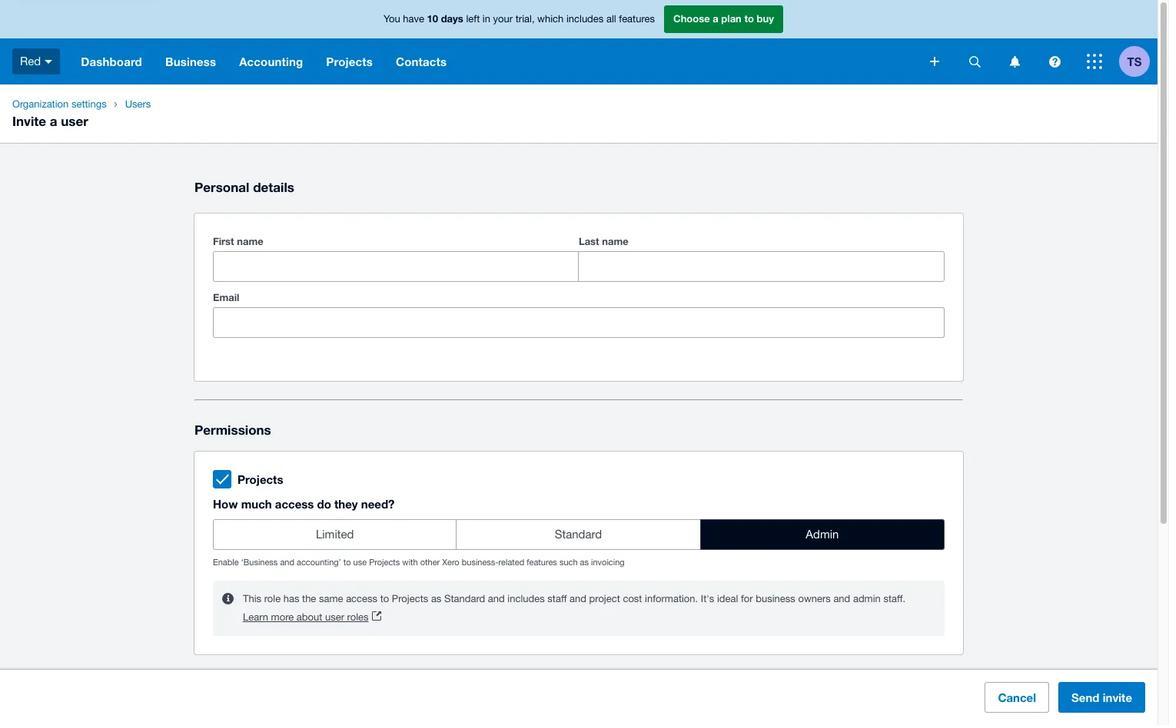 Task type: vqa. For each thing, say whether or not it's contained in the screenshot.
"Nov" in the INVOICES DUE FOR NOV 14 – 20
no



Task type: describe. For each thing, give the bounding box(es) containing it.
use
[[353, 558, 367, 568]]

organization settings
[[12, 98, 107, 110]]

owners
[[798, 594, 831, 605]]

accounting
[[239, 55, 303, 68]]

learn more about user roles link
[[243, 609, 381, 627]]

contacts
[[396, 55, 447, 68]]

2 horizontal spatial svg image
[[1049, 56, 1061, 67]]

invite a user
[[12, 113, 88, 129]]

do
[[317, 498, 331, 511]]

organization settings link
[[6, 97, 113, 112]]

the
[[302, 594, 316, 605]]

role
[[264, 594, 281, 605]]

in
[[483, 13, 491, 25]]

you have 10 days left in your trial, which includes all features
[[384, 12, 655, 25]]

trial,
[[516, 13, 535, 25]]

need?
[[361, 498, 395, 511]]

organization
[[12, 98, 69, 110]]

xero
[[442, 558, 460, 568]]

0 horizontal spatial access
[[275, 498, 314, 511]]

accounting button
[[228, 38, 315, 85]]

projects button
[[315, 38, 384, 85]]

for
[[741, 594, 753, 605]]

send invite
[[1072, 691, 1133, 705]]

limited
[[316, 528, 354, 541]]

personal details
[[195, 179, 294, 195]]

'business
[[241, 558, 278, 568]]

features inside you have 10 days left in your trial, which includes all features
[[619, 13, 655, 25]]

related
[[499, 558, 525, 568]]

information.
[[645, 594, 698, 605]]

users link
[[119, 97, 157, 112]]

settings
[[71, 98, 107, 110]]

banner containing ts
[[0, 0, 1158, 85]]

admin
[[806, 528, 839, 541]]

enable 'business and accounting' to use projects with other xero business-related features such as invoicing
[[213, 558, 625, 568]]

same
[[319, 594, 343, 605]]

1 horizontal spatial svg image
[[1010, 56, 1020, 67]]

accounting'
[[297, 558, 341, 568]]

staff.
[[884, 594, 906, 605]]

your
[[493, 13, 513, 25]]

business-
[[462, 558, 499, 568]]

all
[[607, 13, 616, 25]]

business button
[[154, 38, 228, 85]]

how much access do they need?
[[213, 498, 395, 511]]

choose
[[674, 12, 710, 25]]

how
[[213, 498, 238, 511]]

much
[[241, 498, 272, 511]]

invite
[[1103, 691, 1133, 705]]

cancel
[[998, 691, 1037, 705]]

projects up much on the bottom of the page
[[238, 473, 283, 487]]

ideal
[[717, 594, 738, 605]]

have
[[403, 13, 424, 25]]

name for first name
[[237, 235, 263, 248]]

as inside this role has the same access to projects as standard and includes staff and project cost information. it's ideal for business owners and admin staff. learn more about user roles
[[431, 594, 442, 605]]

0 horizontal spatial user
[[61, 113, 88, 129]]

to inside this role has the same access to projects as standard and includes staff and project cost information. it's ideal for business owners and admin staff. learn more about user roles
[[380, 594, 389, 605]]

0 horizontal spatial features
[[527, 558, 557, 568]]

with
[[402, 558, 418, 568]]



Task type: locate. For each thing, give the bounding box(es) containing it.
it's
[[701, 594, 715, 605]]

includes
[[567, 13, 604, 25], [508, 594, 545, 605]]

standard inside this role has the same access to projects as standard and includes staff and project cost information. it's ideal for business owners and admin staff. learn more about user roles
[[444, 594, 485, 605]]

Last name field
[[579, 252, 944, 281]]

they
[[334, 498, 358, 511]]

0 vertical spatial user
[[61, 113, 88, 129]]

staff
[[548, 594, 567, 605]]

learn
[[243, 612, 268, 624]]

cost
[[623, 594, 642, 605]]

email
[[213, 291, 239, 304]]

such
[[560, 558, 578, 568]]

dashboard link
[[69, 38, 154, 85]]

a left plan
[[713, 12, 719, 25]]

ts
[[1128, 54, 1142, 68]]

access
[[275, 498, 314, 511], [346, 594, 378, 605]]

buy
[[757, 12, 774, 25]]

cancel button
[[985, 683, 1050, 714]]

First name field
[[214, 252, 578, 281]]

and left admin
[[834, 594, 851, 605]]

other
[[420, 558, 440, 568]]

0 vertical spatial to
[[745, 12, 754, 25]]

enable
[[213, 558, 239, 568]]

features left such
[[527, 558, 557, 568]]

and
[[280, 558, 294, 568], [488, 594, 505, 605], [570, 594, 587, 605], [834, 594, 851, 605]]

1 horizontal spatial includes
[[567, 13, 604, 25]]

Email email field
[[214, 308, 944, 338]]

name right first
[[237, 235, 263, 248]]

group containing first name
[[213, 232, 945, 282]]

2 horizontal spatial to
[[745, 12, 754, 25]]

access inside this role has the same access to projects as standard and includes staff and project cost information. it's ideal for business owners and admin staff. learn more about user roles
[[346, 594, 378, 605]]

a down organization settings link
[[50, 113, 57, 129]]

projects left contacts "popup button"
[[326, 55, 373, 68]]

projects inside popup button
[[326, 55, 373, 68]]

0 horizontal spatial includes
[[508, 594, 545, 605]]

last name
[[579, 235, 629, 248]]

ts button
[[1119, 38, 1158, 85]]

and down related
[[488, 594, 505, 605]]

projects down with
[[392, 594, 428, 605]]

1 horizontal spatial svg image
[[969, 56, 981, 67]]

0 horizontal spatial name
[[237, 235, 263, 248]]

projects
[[326, 55, 373, 68], [238, 473, 283, 487], [369, 558, 400, 568], [392, 594, 428, 605]]

to left use
[[343, 558, 351, 568]]

plan
[[721, 12, 742, 25]]

and right staff
[[570, 594, 587, 605]]

user down settings
[[61, 113, 88, 129]]

0 vertical spatial standard
[[555, 528, 602, 541]]

first name
[[213, 235, 263, 248]]

to down "enable 'business and accounting' to use projects with other xero business-related features such as invoicing"
[[380, 594, 389, 605]]

features right all
[[619, 13, 655, 25]]

0 horizontal spatial to
[[343, 558, 351, 568]]

send
[[1072, 691, 1100, 705]]

this
[[243, 594, 261, 605]]

1 horizontal spatial standard
[[555, 528, 602, 541]]

project
[[589, 594, 620, 605]]

which
[[538, 13, 564, 25]]

user inside this role has the same access to projects as standard and includes staff and project cost information. it's ideal for business owners and admin staff. learn more about user roles
[[325, 612, 344, 624]]

includes left staff
[[508, 594, 545, 605]]

name right last
[[602, 235, 629, 248]]

last
[[579, 235, 599, 248]]

0 vertical spatial as
[[580, 558, 589, 568]]

includes inside this role has the same access to projects as standard and includes staff and project cost information. it's ideal for business owners and admin staff. learn more about user roles
[[508, 594, 545, 605]]

user
[[61, 113, 88, 129], [325, 612, 344, 624]]

send invite button
[[1059, 683, 1146, 714]]

1 horizontal spatial as
[[580, 558, 589, 568]]

invite
[[12, 113, 46, 129]]

roles
[[347, 612, 369, 624]]

red
[[20, 54, 41, 67]]

group
[[213, 232, 945, 282]]

access left the do
[[275, 498, 314, 511]]

1 vertical spatial standard
[[444, 594, 485, 605]]

as down other
[[431, 594, 442, 605]]

choose a plan to buy
[[674, 12, 774, 25]]

projects inside this role has the same access to projects as standard and includes staff and project cost information. it's ideal for business owners and admin staff. learn more about user roles
[[392, 594, 428, 605]]

2 vertical spatial to
[[380, 594, 389, 605]]

this role has the same access to projects as standard and includes staff and project cost information. it's ideal for business owners and admin staff. learn more about user roles
[[243, 594, 906, 624]]

0 horizontal spatial as
[[431, 594, 442, 605]]

0 horizontal spatial standard
[[444, 594, 485, 605]]

details
[[253, 179, 294, 195]]

days
[[441, 12, 463, 25]]

10
[[427, 12, 438, 25]]

includes inside you have 10 days left in your trial, which includes all features
[[567, 13, 604, 25]]

0 vertical spatial a
[[713, 12, 719, 25]]

1 horizontal spatial to
[[380, 594, 389, 605]]

includes left all
[[567, 13, 604, 25]]

0 horizontal spatial svg image
[[45, 60, 52, 64]]

1 vertical spatial user
[[325, 612, 344, 624]]

1 horizontal spatial access
[[346, 594, 378, 605]]

1 vertical spatial includes
[[508, 594, 545, 605]]

to inside banner
[[745, 12, 754, 25]]

access up roles
[[346, 594, 378, 605]]

business
[[165, 55, 216, 68]]

1 vertical spatial to
[[343, 558, 351, 568]]

svg image
[[969, 56, 981, 67], [1049, 56, 1061, 67], [45, 60, 52, 64]]

a inside banner
[[713, 12, 719, 25]]

dashboard
[[81, 55, 142, 68]]

as
[[580, 558, 589, 568], [431, 594, 442, 605]]

a for invite
[[50, 113, 57, 129]]

standard up such
[[555, 528, 602, 541]]

users
[[125, 98, 151, 110]]

1 horizontal spatial user
[[325, 612, 344, 624]]

1 name from the left
[[237, 235, 263, 248]]

svg image inside red popup button
[[45, 60, 52, 64]]

1 vertical spatial features
[[527, 558, 557, 568]]

personal
[[195, 179, 249, 195]]

1 vertical spatial as
[[431, 594, 442, 605]]

name for last name
[[602, 235, 629, 248]]

0 vertical spatial features
[[619, 13, 655, 25]]

name
[[237, 235, 263, 248], [602, 235, 629, 248]]

to
[[745, 12, 754, 25], [343, 558, 351, 568], [380, 594, 389, 605]]

1 vertical spatial access
[[346, 594, 378, 605]]

as right such
[[580, 558, 589, 568]]

0 horizontal spatial a
[[50, 113, 57, 129]]

features
[[619, 13, 655, 25], [527, 558, 557, 568]]

about
[[297, 612, 322, 624]]

permissions
[[195, 422, 271, 438]]

0 vertical spatial access
[[275, 498, 314, 511]]

0 horizontal spatial svg image
[[930, 57, 940, 66]]

contacts button
[[384, 38, 458, 85]]

user down same
[[325, 612, 344, 624]]

2 name from the left
[[602, 235, 629, 248]]

1 horizontal spatial a
[[713, 12, 719, 25]]

a for choose
[[713, 12, 719, 25]]

option group containing limited
[[213, 520, 945, 551]]

1 horizontal spatial features
[[619, 13, 655, 25]]

to left buy
[[745, 12, 754, 25]]

has
[[283, 594, 299, 605]]

you
[[384, 13, 400, 25]]

standard
[[555, 528, 602, 541], [444, 594, 485, 605]]

more
[[271, 612, 294, 624]]

business
[[756, 594, 796, 605]]

2 horizontal spatial svg image
[[1087, 54, 1103, 69]]

0 vertical spatial includes
[[567, 13, 604, 25]]

1 vertical spatial a
[[50, 113, 57, 129]]

a
[[713, 12, 719, 25], [50, 113, 57, 129]]

banner
[[0, 0, 1158, 85]]

invoicing
[[591, 558, 625, 568]]

option group
[[213, 520, 945, 551]]

projects right use
[[369, 558, 400, 568]]

and right 'business
[[280, 558, 294, 568]]

standard down "xero"
[[444, 594, 485, 605]]

left
[[466, 13, 480, 25]]

1 horizontal spatial name
[[602, 235, 629, 248]]

svg image
[[1087, 54, 1103, 69], [1010, 56, 1020, 67], [930, 57, 940, 66]]

red button
[[0, 38, 69, 85]]

first
[[213, 235, 234, 248]]

admin
[[853, 594, 881, 605]]



